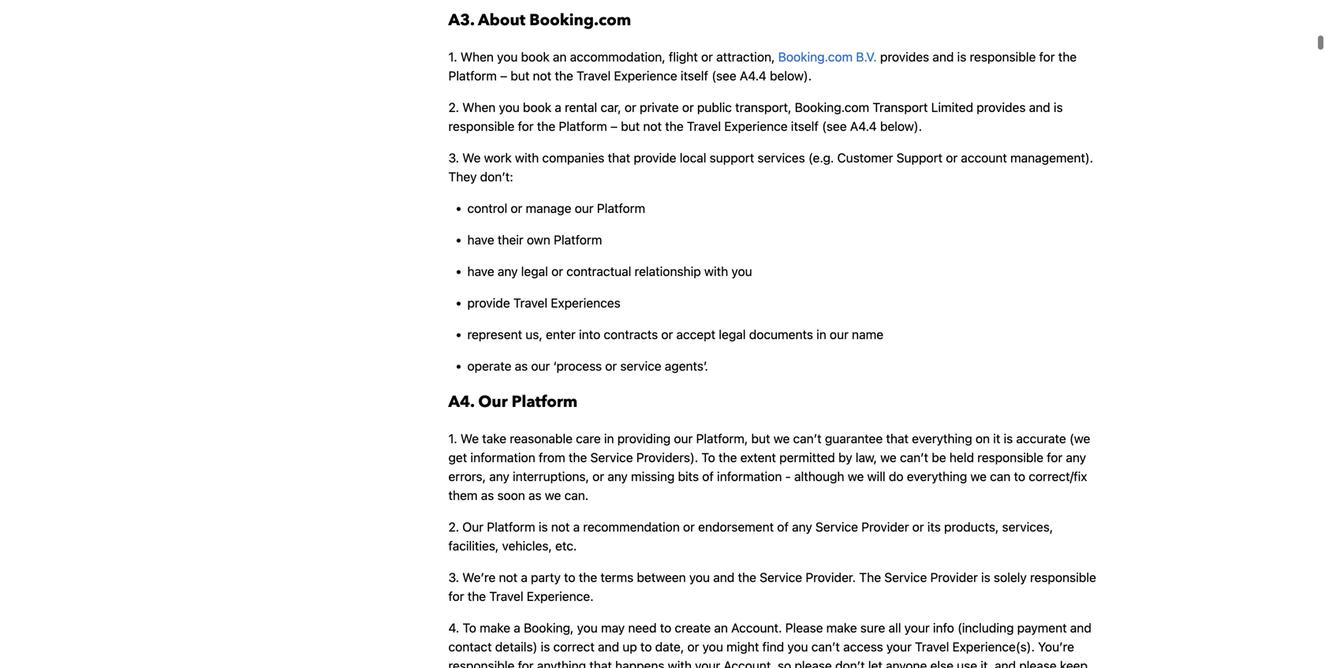 Task type: describe. For each thing, give the bounding box(es) containing it.
our inside 1. we take reasonable care in providing our platform, but we can't guarantee that everything on it is accurate (we get information from the service providers). to the extent permitted by law, we can't be held responsible for any errors, any interruptions, or any missing bits of information - although we will do everything we can to correct/fix them as soon as we can.
[[674, 431, 693, 446]]

or left accept
[[662, 327, 673, 342]]

have for have their own platform
[[468, 233, 495, 248]]

our right manage
[[575, 201, 594, 216]]

extent
[[741, 450, 777, 465]]

(including
[[958, 621, 1015, 636]]

platform up reasonable
[[512, 392, 578, 413]]

experiences
[[551, 296, 621, 311]]

a inside 2. our platform is not a recommendation or endorsement of any service provider or its products, services, facilities, vehicles, etc.
[[573, 520, 580, 535]]

happens
[[616, 659, 665, 668]]

care
[[576, 431, 601, 446]]

0 vertical spatial an
[[553, 49, 567, 64]]

we for 3.
[[463, 150, 481, 165]]

4. to make a booking, you may need to create an account. please make sure all your info (including payment and contact details) is correct and up to date, or you might find you can't access your travel experience(s). you're responsible for anything that happens with your account, so please don't let anyone else use it, and please ke
[[449, 621, 1092, 668]]

get
[[449, 450, 467, 465]]

a inside the 3. we're not a party to the terms between you and the service provider. the service provider is solely responsible for the travel experience.
[[521, 570, 528, 585]]

on
[[976, 431, 991, 446]]

our down us,
[[531, 359, 550, 374]]

interruptions,
[[513, 469, 590, 484]]

or left public
[[683, 100, 694, 115]]

to inside 1. we take reasonable care in providing our platform, but we can't guarantee that everything on it is accurate (we get information from the service providers). to the extent permitted by law, we can't be held responsible for any errors, any interruptions, or any missing bits of information - although we will do everything we can to correct/fix them as soon as we can.
[[702, 450, 716, 465]]

don't
[[836, 659, 865, 668]]

missing
[[631, 469, 675, 484]]

can't inside 4. to make a booking, you may need to create an account. please make sure all your info (including payment and contact details) is correct and up to date, or you might find you can't access your travel experience(s). you're responsible for anything that happens with your account, so please don't let anyone else use it, and please ke
[[812, 640, 840, 655]]

our left name
[[830, 327, 849, 342]]

local
[[680, 150, 707, 165]]

support
[[710, 150, 755, 165]]

an inside 4. to make a booking, you may need to create an account. please make sure all your info (including payment and contact details) is correct and up to date, or you might find you can't access your travel experience(s). you're responsible for anything that happens with your account, so please don't let anyone else use it, and please ke
[[715, 621, 728, 636]]

provider.
[[806, 570, 856, 585]]

itself inside provides and is responsible for the platform – but not the travel experience itself (see a4.4 below).
[[681, 68, 709, 83]]

not inside 2. when you book a rental car, or private or public transport, booking.com transport limited provides and is responsible for the platform – but not the travel experience itself (see a4.4 below).
[[644, 119, 662, 134]]

1 vertical spatial everything
[[907, 469, 968, 484]]

limited
[[932, 100, 974, 115]]

etc.
[[556, 539, 577, 554]]

we up do in the bottom of the page
[[881, 450, 897, 465]]

or right car,
[[625, 100, 637, 115]]

or right control
[[511, 201, 523, 216]]

any down (we
[[1067, 450, 1087, 465]]

info
[[934, 621, 955, 636]]

with inside 3. we work with companies that provide local support services (e.g. customer support or account management). they don't:
[[515, 150, 539, 165]]

1. for 1. we take reasonable care in providing our platform, but we can't guarantee that everything on it is accurate (we get information from the service providers). to the extent permitted by law, we can't be held responsible for any errors, any interruptions, or any missing bits of information - although we will do everything we can to correct/fix them as soon as we can.
[[449, 431, 457, 446]]

account,
[[724, 659, 775, 668]]

or left endorsement
[[684, 520, 695, 535]]

book for a
[[523, 100, 552, 115]]

contractual
[[567, 264, 632, 279]]

1. we take reasonable care in providing our platform, but we can't guarantee that everything on it is accurate (we get information from the service providers). to the extent permitted by law, we can't be held responsible for any errors, any interruptions, or any missing bits of information - although we will do everything we can to correct/fix them as soon as we can.
[[449, 431, 1091, 503]]

of inside 1. we take reasonable care in providing our platform, but we can't guarantee that everything on it is accurate (we get information from the service providers). to the extent permitted by law, we can't be held responsible for any errors, any interruptions, or any missing bits of information - although we will do everything we can to correct/fix them as soon as we can.
[[703, 469, 714, 484]]

provides and is responsible for the platform – but not the travel experience itself (see a4.4 below).
[[449, 49, 1077, 83]]

in inside 1. we take reasonable care in providing our platform, but we can't guarantee that everything on it is accurate (we get information from the service providers). to the extent permitted by law, we can't be held responsible for any errors, any interruptions, or any missing bits of information - although we will do everything we can to correct/fix them as soon as we can.
[[604, 431, 614, 446]]

please
[[786, 621, 824, 636]]

date,
[[656, 640, 685, 655]]

vehicles,
[[502, 539, 552, 554]]

can.
[[565, 488, 589, 503]]

platform inside 2. when you book a rental car, or private or public transport, booking.com transport limited provides and is responsible for the platform – but not the travel experience itself (see a4.4 below).
[[559, 119, 608, 134]]

2 make from the left
[[827, 621, 858, 636]]

reasonable
[[510, 431, 573, 446]]

management).
[[1011, 150, 1094, 165]]

all
[[889, 621, 902, 636]]

1 vertical spatial your
[[887, 640, 912, 655]]

operate
[[468, 359, 512, 374]]

you right relationship
[[732, 264, 753, 279]]

to up date,
[[660, 621, 672, 636]]

3. for 3. we work with companies that provide local support services (e.g. customer support or account management). they don't:
[[449, 150, 459, 165]]

else
[[931, 659, 954, 668]]

experience inside provides and is responsible for the platform – but not the travel experience itself (see a4.4 below).
[[614, 68, 678, 83]]

you inside 2. when you book a rental car, or private or public transport, booking.com transport limited provides and is responsible for the platform – but not the travel experience itself (see a4.4 below).
[[499, 100, 520, 115]]

for inside 2. when you book a rental car, or private or public transport, booking.com transport limited provides and is responsible for the platform – but not the travel experience itself (see a4.4 below).
[[518, 119, 534, 134]]

us,
[[526, 327, 543, 342]]

you down create
[[703, 640, 724, 655]]

we for 1.
[[461, 431, 479, 446]]

will
[[868, 469, 886, 484]]

for inside 1. we take reasonable care in providing our platform, but we can't guarantee that everything on it is accurate (we get information from the service providers). to the extent permitted by law, we can't be held responsible for any errors, any interruptions, or any missing bits of information - although we will do everything we can to correct/fix them as soon as we can.
[[1047, 450, 1063, 465]]

our for a4.
[[479, 392, 508, 413]]

create
[[675, 621, 711, 636]]

attraction,
[[717, 49, 775, 64]]

1 vertical spatial booking.com
[[779, 49, 853, 64]]

errors,
[[449, 469, 486, 484]]

0 vertical spatial information
[[471, 450, 536, 465]]

or up 'provide travel experiences'
[[552, 264, 564, 279]]

you up correct
[[577, 621, 598, 636]]

travel inside 4. to make a booking, you may need to create an account. please make sure all your info (including payment and contact details) is correct and up to date, or you might find you can't access your travel experience(s). you're responsible for anything that happens with your account, so please don't let anyone else use it, and please ke
[[916, 640, 950, 655]]

guarantee
[[825, 431, 883, 446]]

(e.g.
[[809, 150, 835, 165]]

party
[[531, 570, 561, 585]]

name
[[852, 327, 884, 342]]

not inside provides and is responsible for the platform – but not the travel experience itself (see a4.4 below).
[[533, 68, 552, 83]]

about
[[478, 10, 526, 31]]

their
[[498, 233, 524, 248]]

platform up have any legal or contractual relationship with you
[[597, 201, 646, 216]]

so
[[778, 659, 792, 668]]

represent
[[468, 327, 523, 342]]

have for have any legal or contractual relationship with you
[[468, 264, 495, 279]]

any down their
[[498, 264, 518, 279]]

service inside 1. we take reasonable care in providing our platform, but we can't guarantee that everything on it is accurate (we get information from the service providers). to the extent permitted by law, we can't be held responsible for any errors, any interruptions, or any missing bits of information - although we will do everything we can to correct/fix them as soon as we can.
[[591, 450, 633, 465]]

when for 1.
[[461, 49, 494, 64]]

responsible inside 1. we take reasonable care in providing our platform, but we can't guarantee that everything on it is accurate (we get information from the service providers). to the extent permitted by law, we can't be held responsible for any errors, any interruptions, or any missing bits of information - although we will do everything we can to correct/fix them as soon as we can.
[[978, 450, 1044, 465]]

platform inside provides and is responsible for the platform – but not the travel experience itself (see a4.4 below).
[[449, 68, 497, 83]]

4.
[[449, 621, 460, 636]]

private
[[640, 100, 679, 115]]

control or manage our platform
[[468, 201, 646, 216]]

represent us, enter into contracts or accept legal documents in our name
[[468, 327, 884, 342]]

and inside provides and is responsible for the platform – but not the travel experience itself (see a4.4 below).
[[933, 49, 955, 64]]

by
[[839, 450, 853, 465]]

of inside 2. our platform is not a recommendation or endorsement of any service provider or its products, services, facilities, vehicles, etc.
[[778, 520, 789, 535]]

platform inside 2. our platform is not a recommendation or endorsement of any service provider or its products, services, facilities, vehicles, etc.
[[487, 520, 536, 535]]

travel inside 2. when you book a rental car, or private or public transport, booking.com transport limited provides and is responsible for the platform – but not the travel experience itself (see a4.4 below).
[[687, 119, 721, 134]]

we up extent
[[774, 431, 790, 446]]

a inside 4. to make a booking, you may need to create an account. please make sure all your info (including payment and contact details) is correct and up to date, or you might find you can't access your travel experience(s). you're responsible for anything that happens with your account, so please don't let anyone else use it, and please ke
[[514, 621, 521, 636]]

responsible inside provides and is responsible for the platform – but not the travel experience itself (see a4.4 below).
[[970, 49, 1037, 64]]

contact
[[449, 640, 492, 655]]

need
[[629, 621, 657, 636]]

(see inside provides and is responsible for the platform – but not the travel experience itself (see a4.4 below).
[[712, 68, 737, 83]]

provide travel experiences
[[468, 296, 621, 311]]

below). inside 2. when you book a rental car, or private or public transport, booking.com transport limited provides and is responsible for the platform – but not the travel experience itself (see a4.4 below).
[[881, 119, 923, 134]]

and inside the 3. we're not a party to the terms between you and the service provider. the service provider is solely responsible for the travel experience.
[[714, 570, 735, 585]]

below). inside provides and is responsible for the platform – but not the travel experience itself (see a4.4 below).
[[770, 68, 812, 83]]

responsible inside 2. when you book a rental car, or private or public transport, booking.com transport limited provides and is responsible for the platform – but not the travel experience itself (see a4.4 below).
[[449, 119, 515, 134]]

2 vertical spatial your
[[695, 659, 721, 668]]

'process
[[554, 359, 602, 374]]

3. for 3. we're not a party to the terms between you and the service provider. the service provider is solely responsible for the travel experience.
[[449, 570, 459, 585]]

control
[[468, 201, 508, 216]]

it
[[994, 431, 1001, 446]]

flight
[[669, 49, 698, 64]]

we left will
[[848, 469, 864, 484]]

correct
[[554, 640, 595, 655]]

customer
[[838, 150, 894, 165]]

provide inside 3. we work with companies that provide local support services (e.g. customer support or account management). they don't:
[[634, 150, 677, 165]]

law,
[[856, 450, 878, 465]]

to inside 4. to make a booking, you may need to create an account. please make sure all your info (including payment and contact details) is correct and up to date, or you might find you can't access your travel experience(s). you're responsible for anything that happens with your account, so please don't let anyone else use it, and please ke
[[463, 621, 477, 636]]

a inside 2. when you book a rental car, or private or public transport, booking.com transport limited provides and is responsible for the platform – but not the travel experience itself (see a4.4 below).
[[555, 100, 562, 115]]

with inside 4. to make a booking, you may need to create an account. please make sure all your info (including payment and contact details) is correct and up to date, or you might find you can't access your travel experience(s). you're responsible for anything that happens with your account, so please don't let anyone else use it, and please ke
[[668, 659, 692, 668]]

might
[[727, 640, 760, 655]]

– inside 2. when you book a rental car, or private or public transport, booking.com transport limited provides and is responsible for the platform – but not the travel experience itself (see a4.4 below).
[[611, 119, 618, 134]]

to right up
[[641, 640, 652, 655]]

(we
[[1070, 431, 1091, 446]]

0 vertical spatial can't
[[794, 431, 822, 446]]

but inside provides and is responsible for the platform – but not the travel experience itself (see a4.4 below).
[[511, 68, 530, 83]]

1 vertical spatial information
[[717, 469, 782, 484]]

2 please from the left
[[1020, 659, 1057, 668]]

service right the
[[885, 570, 928, 585]]

0 vertical spatial everything
[[913, 431, 973, 446]]

1 horizontal spatial as
[[515, 359, 528, 374]]

2. when you book a rental car, or private or public transport, booking.com transport limited provides and is responsible for the platform – but not the travel experience itself (see a4.4 below).
[[449, 100, 1064, 134]]

is inside 4. to make a booking, you may need to create an account. please make sure all your info (including payment and contact details) is correct and up to date, or you might find you can't access your travel experience(s). you're responsible for anything that happens with your account, so please don't let anyone else use it, and please ke
[[541, 640, 550, 655]]

between
[[637, 570, 686, 585]]

booking,
[[524, 621, 574, 636]]

or left its
[[913, 520, 925, 535]]

take
[[482, 431, 507, 446]]

public
[[698, 100, 732, 115]]

you down please
[[788, 640, 809, 655]]

companies
[[543, 150, 605, 165]]

to inside the 3. we're not a party to the terms between you and the service provider. the service provider is solely responsible for the travel experience.
[[564, 570, 576, 585]]

a4.
[[449, 392, 475, 413]]

booking.com inside 2. when you book a rental car, or private or public transport, booking.com transport limited provides and is responsible for the platform – but not the travel experience itself (see a4.4 below).
[[795, 100, 870, 115]]

you're
[[1039, 640, 1075, 655]]

3. we work with companies that provide local support services (e.g. customer support or account management). they don't:
[[449, 150, 1094, 184]]

have any legal or contractual relationship with you
[[468, 264, 753, 279]]

a4.4 inside provides and is responsible for the platform – but not the travel experience itself (see a4.4 below).
[[740, 68, 767, 83]]

1 please from the left
[[795, 659, 832, 668]]

– inside provides and is responsible for the platform – but not the travel experience itself (see a4.4 below).
[[500, 68, 508, 83]]

do
[[889, 469, 904, 484]]

or left 'service'
[[606, 359, 617, 374]]

0 vertical spatial legal
[[521, 264, 548, 279]]

any inside 2. our platform is not a recommendation or endorsement of any service provider or its products, services, facilities, vehicles, etc.
[[793, 520, 813, 535]]

services,
[[1003, 520, 1054, 535]]

anyone
[[886, 659, 928, 668]]

service inside 2. our platform is not a recommendation or endorsement of any service provider or its products, services, facilities, vehicles, etc.
[[816, 520, 859, 535]]



Task type: locate. For each thing, give the bounding box(es) containing it.
1 have from the top
[[468, 233, 495, 248]]

2. for 2. our platform is not a recommendation or endorsement of any service provider or its products, services, facilities, vehicles, etc.
[[449, 520, 459, 535]]

a4.4
[[740, 68, 767, 83], [851, 119, 877, 134]]

that right companies
[[608, 150, 631, 165]]

but down car,
[[621, 119, 640, 134]]

2 3. from the top
[[449, 570, 459, 585]]

we left can
[[971, 469, 987, 484]]

access
[[844, 640, 884, 655]]

them
[[449, 488, 478, 503]]

1 vertical spatial provide
[[468, 296, 510, 311]]

1 horizontal spatial –
[[611, 119, 618, 134]]

0 horizontal spatial in
[[604, 431, 614, 446]]

enter
[[546, 327, 576, 342]]

platform
[[449, 68, 497, 83], [559, 119, 608, 134], [597, 201, 646, 216], [554, 233, 603, 248], [512, 392, 578, 413], [487, 520, 536, 535]]

products,
[[945, 520, 999, 535]]

but inside 2. when you book a rental car, or private or public transport, booking.com transport limited provides and is responsible for the platform – but not the travel experience itself (see a4.4 below).
[[621, 119, 640, 134]]

0 horizontal spatial legal
[[521, 264, 548, 279]]

0 horizontal spatial make
[[480, 621, 511, 636]]

for inside provides and is responsible for the platform – but not the travel experience itself (see a4.4 below).
[[1040, 49, 1056, 64]]

below).
[[770, 68, 812, 83], [881, 119, 923, 134]]

-
[[786, 469, 791, 484]]

0 vertical spatial that
[[608, 150, 631, 165]]

is left solely
[[982, 570, 991, 585]]

it,
[[981, 659, 992, 668]]

when up work
[[463, 100, 496, 115]]

experience(s).
[[953, 640, 1035, 655]]

operate as our 'process or service agents'.
[[468, 359, 709, 374]]

booking.com up accommodation,
[[530, 10, 632, 31]]

0 vertical spatial your
[[905, 621, 930, 636]]

for inside 4. to make a booking, you may need to create an account. please make sure all your info (including payment and contact details) is correct and up to date, or you might find you can't access your travel experience(s). you're responsible for anything that happens with your account, so please don't let anyone else use it, and please ke
[[518, 659, 534, 668]]

when down 'a3.'
[[461, 49, 494, 64]]

our right a4.
[[479, 392, 508, 413]]

0 vertical spatial our
[[479, 392, 508, 413]]

2.
[[449, 100, 459, 115], [449, 520, 459, 535]]

1 1. from the top
[[449, 49, 457, 64]]

0 horizontal spatial –
[[500, 68, 508, 83]]

platform,
[[697, 431, 748, 446]]

1 horizontal spatial a4.4
[[851, 119, 877, 134]]

please
[[795, 659, 832, 668], [1020, 659, 1057, 668]]

0 vertical spatial (see
[[712, 68, 737, 83]]

when for 2.
[[463, 100, 496, 115]]

booking.com
[[530, 10, 632, 31], [779, 49, 853, 64], [795, 100, 870, 115]]

1 vertical spatial 1.
[[449, 431, 457, 446]]

or down create
[[688, 640, 700, 655]]

use
[[957, 659, 978, 668]]

experience
[[614, 68, 678, 83], [725, 119, 788, 134]]

and down may
[[598, 640, 620, 655]]

agents'.
[[665, 359, 709, 374]]

or inside 3. we work with companies that provide local support services (e.g. customer support or account management). they don't:
[[946, 150, 958, 165]]

providing
[[618, 431, 671, 446]]

but
[[511, 68, 530, 83], [621, 119, 640, 134], [752, 431, 771, 446]]

a left rental
[[555, 100, 562, 115]]

you up work
[[499, 100, 520, 115]]

accurate
[[1017, 431, 1067, 446]]

0 vertical spatial with
[[515, 150, 539, 165]]

and up you're
[[1071, 621, 1092, 636]]

as left soon in the left of the page
[[481, 488, 494, 503]]

with right relationship
[[705, 264, 729, 279]]

1 vertical spatial with
[[705, 264, 729, 279]]

1 vertical spatial in
[[604, 431, 614, 446]]

travel
[[577, 68, 611, 83], [687, 119, 721, 134], [514, 296, 548, 311], [490, 589, 524, 604], [916, 640, 950, 655]]

from
[[539, 450, 566, 465]]

responsible up can
[[978, 450, 1044, 465]]

rental
[[565, 100, 598, 115]]

2 2. from the top
[[449, 520, 459, 535]]

1 make from the left
[[480, 621, 511, 636]]

and up management).
[[1030, 100, 1051, 115]]

2 horizontal spatial but
[[752, 431, 771, 446]]

2 horizontal spatial with
[[705, 264, 729, 279]]

travel inside the 3. we're not a party to the terms between you and the service provider. the service provider is solely responsible for the travel experience.
[[490, 589, 524, 604]]

make up details)
[[480, 621, 511, 636]]

2 vertical spatial with
[[668, 659, 692, 668]]

you right between in the bottom of the page
[[690, 570, 710, 585]]

solely
[[994, 570, 1027, 585]]

0 vertical spatial in
[[817, 327, 827, 342]]

to
[[702, 450, 716, 465], [463, 621, 477, 636]]

recommendation
[[583, 520, 680, 535]]

in right the care
[[604, 431, 614, 446]]

everything up be
[[913, 431, 973, 446]]

our
[[575, 201, 594, 216], [830, 327, 849, 342], [531, 359, 550, 374], [674, 431, 693, 446]]

0 horizontal spatial as
[[481, 488, 494, 503]]

1 vertical spatial (see
[[822, 119, 847, 134]]

can't down please
[[812, 640, 840, 655]]

below). down transport
[[881, 119, 923, 134]]

to down platform,
[[702, 450, 716, 465]]

we down interruptions,
[[545, 488, 561, 503]]

transport
[[873, 100, 928, 115]]

provide
[[634, 150, 677, 165], [468, 296, 510, 311]]

service
[[591, 450, 633, 465], [816, 520, 859, 535], [760, 570, 803, 585], [885, 570, 928, 585]]

relationship
[[635, 264, 701, 279]]

0 horizontal spatial with
[[515, 150, 539, 165]]

can't left be
[[901, 450, 929, 465]]

2. for 2. when you book a rental car, or private or public transport, booking.com transport limited provides and is responsible for the platform – but not the travel experience itself (see a4.4 below).
[[449, 100, 459, 115]]

an
[[553, 49, 567, 64], [715, 621, 728, 636]]

any left missing
[[608, 469, 628, 484]]

0 vertical spatial itself
[[681, 68, 709, 83]]

any up soon in the left of the page
[[490, 469, 510, 484]]

of
[[703, 469, 714, 484], [778, 520, 789, 535]]

below). down booking.com b.v. link in the top right of the page
[[770, 68, 812, 83]]

responsible up the limited
[[970, 49, 1037, 64]]

terms
[[601, 570, 634, 585]]

accept
[[677, 327, 716, 342]]

2 vertical spatial booking.com
[[795, 100, 870, 115]]

find
[[763, 640, 785, 655]]

1 3. from the top
[[449, 150, 459, 165]]

0 horizontal spatial of
[[703, 469, 714, 484]]

our up facilities,
[[463, 520, 484, 535]]

account
[[962, 150, 1008, 165]]

our inside 2. our platform is not a recommendation or endorsement of any service provider or its products, services, facilities, vehicles, etc.
[[463, 520, 484, 535]]

1. for 1. when you book an accommodation, flight or attraction, booking.com b.v.
[[449, 49, 457, 64]]

1 vertical spatial to
[[463, 621, 477, 636]]

you down about
[[497, 49, 518, 64]]

a up details)
[[514, 621, 521, 636]]

or right the flight at the top of the page
[[702, 49, 713, 64]]

support
[[897, 150, 943, 165]]

booking.com b.v. link
[[779, 49, 877, 64]]

responsible inside 4. to make a booking, you may need to create an account. please make sure all your info (including payment and contact details) is correct and up to date, or you might find you can't access your travel experience(s). you're responsible for anything that happens with your account, so please don't let anyone else use it, and please ke
[[449, 659, 515, 668]]

own
[[527, 233, 551, 248]]

1 horizontal spatial below).
[[881, 119, 923, 134]]

as
[[515, 359, 528, 374], [481, 488, 494, 503], [529, 488, 542, 503]]

provider inside the 3. we're not a party to the terms between you and the service provider. the service provider is solely responsible for the travel experience.
[[931, 570, 979, 585]]

not right we're
[[499, 570, 518, 585]]

is inside 2. our platform is not a recommendation or endorsement of any service provider or its products, services, facilities, vehicles, etc.
[[539, 520, 548, 535]]

1 horizontal spatial (see
[[822, 119, 847, 134]]

booking.com down booking.com b.v. link in the top right of the page
[[795, 100, 870, 115]]

and right it, at right
[[995, 659, 1017, 668]]

0 horizontal spatial information
[[471, 450, 536, 465]]

is inside provides and is responsible for the platform – but not the travel experience itself (see a4.4 below).
[[958, 49, 967, 64]]

2 have from the top
[[468, 264, 495, 279]]

travel inside provides and is responsible for the platform – but not the travel experience itself (see a4.4 below).
[[577, 68, 611, 83]]

1. inside 1. we take reasonable care in providing our platform, but we can't guarantee that everything on it is accurate (we get information from the service providers). to the extent permitted by law, we can't be held responsible for any errors, any interruptions, or any missing bits of information - although we will do everything we can to correct/fix them as soon as we can.
[[449, 431, 457, 446]]

0 horizontal spatial below).
[[770, 68, 812, 83]]

book inside 2. when you book a rental car, or private or public transport, booking.com transport limited provides and is responsible for the platform – but not the travel experience itself (see a4.4 below).
[[523, 100, 552, 115]]

travel down public
[[687, 119, 721, 134]]

provider inside 2. our platform is not a recommendation or endorsement of any service provider or its products, services, facilities, vehicles, etc.
[[862, 520, 910, 535]]

0 vertical spatial –
[[500, 68, 508, 83]]

the
[[1059, 49, 1077, 64], [555, 68, 574, 83], [537, 119, 556, 134], [666, 119, 684, 134], [569, 450, 587, 465], [719, 450, 738, 465], [579, 570, 598, 585], [738, 570, 757, 585], [468, 589, 486, 604]]

they
[[449, 169, 477, 184]]

– down car,
[[611, 119, 618, 134]]

or inside 1. we take reasonable care in providing our platform, but we can't guarantee that everything on it is accurate (we get information from the service providers). to the extent permitted by law, we can't be held responsible for any errors, any interruptions, or any missing bits of information - although we will do everything we can to correct/fix them as soon as we can.
[[593, 469, 605, 484]]

our up providers).
[[674, 431, 693, 446]]

but inside 1. we take reasonable care in providing our platform, but we can't guarantee that everything on it is accurate (we get information from the service providers). to the extent permitted by law, we can't be held responsible for any errors, any interruptions, or any missing bits of information - although we will do everything we can to correct/fix them as soon as we can.
[[752, 431, 771, 446]]

0 horizontal spatial but
[[511, 68, 530, 83]]

experience.
[[527, 589, 594, 604]]

of right bits
[[703, 469, 714, 484]]

soon
[[498, 488, 526, 503]]

not up etc.
[[551, 520, 570, 535]]

2. inside 2. our platform is not a recommendation or endorsement of any service provider or its products, services, facilities, vehicles, etc.
[[449, 520, 459, 535]]

book for an
[[521, 49, 550, 64]]

3. inside 3. we work with companies that provide local support services (e.g. customer support or account management). they don't:
[[449, 150, 459, 165]]

1 vertical spatial legal
[[719, 327, 746, 342]]

1 horizontal spatial of
[[778, 520, 789, 535]]

for inside the 3. we're not a party to the terms between you and the service provider. the service provider is solely responsible for the travel experience.
[[449, 589, 465, 604]]

provide left local
[[634, 150, 677, 165]]

0 vertical spatial booking.com
[[530, 10, 632, 31]]

experience down 'transport,'
[[725, 119, 788, 134]]

0 vertical spatial provide
[[634, 150, 677, 165]]

its
[[928, 520, 941, 535]]

information down take
[[471, 450, 536, 465]]

correct/fix
[[1029, 469, 1088, 484]]

and down 2. our platform is not a recommendation or endorsement of any service provider or its products, services, facilities, vehicles, etc.
[[714, 570, 735, 585]]

0 vertical spatial 2.
[[449, 100, 459, 115]]

sure
[[861, 621, 886, 636]]

0 vertical spatial provides
[[881, 49, 930, 64]]

platform down rental
[[559, 119, 608, 134]]

we up get
[[461, 431, 479, 446]]

service down the care
[[591, 450, 633, 465]]

1 vertical spatial provider
[[931, 570, 979, 585]]

provides inside 2. when you book a rental car, or private or public transport, booking.com transport limited provides and is responsible for the platform – but not the travel experience itself (see a4.4 below).
[[977, 100, 1026, 115]]

itself inside 2. when you book a rental car, or private or public transport, booking.com transport limited provides and is responsible for the platform – but not the travel experience itself (see a4.4 below).
[[791, 119, 819, 134]]

that inside 1. we take reasonable care in providing our platform, but we can't guarantee that everything on it is accurate (we get information from the service providers). to the extent permitted by law, we can't be held responsible for any errors, any interruptions, or any missing bits of information - although we will do everything we can to correct/fix them as soon as we can.
[[887, 431, 909, 446]]

our for 2.
[[463, 520, 484, 535]]

2. up facilities,
[[449, 520, 459, 535]]

a
[[555, 100, 562, 115], [573, 520, 580, 535], [521, 570, 528, 585], [514, 621, 521, 636]]

1 horizontal spatial please
[[1020, 659, 1057, 668]]

1 vertical spatial of
[[778, 520, 789, 535]]

experience down 1. when you book an accommodation, flight or attraction, booking.com b.v.
[[614, 68, 678, 83]]

1 vertical spatial that
[[887, 431, 909, 446]]

we inside 3. we work with companies that provide local support services (e.g. customer support or account management). they don't:
[[463, 150, 481, 165]]

service left provider. on the bottom of the page
[[760, 570, 803, 585]]

(see up (e.g.
[[822, 119, 847, 134]]

1 vertical spatial a4.4
[[851, 119, 877, 134]]

into
[[579, 327, 601, 342]]

let
[[869, 659, 883, 668]]

1 horizontal spatial with
[[668, 659, 692, 668]]

1 horizontal spatial but
[[621, 119, 640, 134]]

when inside 2. when you book a rental car, or private or public transport, booking.com transport limited provides and is responsible for the platform – but not the travel experience itself (see a4.4 below).
[[463, 100, 496, 115]]

1 horizontal spatial provide
[[634, 150, 677, 165]]

a up etc.
[[573, 520, 580, 535]]

1 vertical spatial can't
[[901, 450, 929, 465]]

2 vertical spatial can't
[[812, 640, 840, 655]]

1 vertical spatial book
[[523, 100, 552, 115]]

1 horizontal spatial an
[[715, 621, 728, 636]]

may
[[601, 621, 625, 636]]

payment
[[1018, 621, 1068, 636]]

bits
[[678, 469, 699, 484]]

2. inside 2. when you book a rental car, or private or public transport, booking.com transport limited provides and is responsible for the platform – but not the travel experience itself (see a4.4 below).
[[449, 100, 459, 115]]

manage
[[526, 201, 572, 216]]

itself up (e.g.
[[791, 119, 819, 134]]

and
[[933, 49, 955, 64], [1030, 100, 1051, 115], [714, 570, 735, 585], [1071, 621, 1092, 636], [598, 640, 620, 655], [995, 659, 1017, 668]]

and up the limited
[[933, 49, 955, 64]]

although
[[795, 469, 845, 484]]

(see down attraction,
[[712, 68, 737, 83]]

1 horizontal spatial provider
[[931, 570, 979, 585]]

1. when you book an accommodation, flight or attraction, booking.com b.v.
[[449, 49, 877, 64]]

a4.4 inside 2. when you book a rental car, or private or public transport, booking.com transport limited provides and is responsible for the platform – but not the travel experience itself (see a4.4 below).
[[851, 119, 877, 134]]

providers).
[[637, 450, 699, 465]]

provider up info on the right bottom
[[931, 570, 979, 585]]

or inside 4. to make a booking, you may need to create an account. please make sure all your info (including payment and contact details) is correct and up to date, or you might find you can't access your travel experience(s). you're responsible for anything that happens with your account, so please don't let anyone else use it, and please ke
[[688, 640, 700, 655]]

1 horizontal spatial in
[[817, 327, 827, 342]]

1 vertical spatial 3.
[[449, 570, 459, 585]]

0 horizontal spatial provide
[[468, 296, 510, 311]]

0 vertical spatial when
[[461, 49, 494, 64]]

you
[[497, 49, 518, 64], [499, 100, 520, 115], [732, 264, 753, 279], [690, 570, 710, 585], [577, 621, 598, 636], [703, 640, 724, 655], [788, 640, 809, 655]]

is inside 1. we take reasonable care in providing our platform, but we can't guarantee that everything on it is accurate (we get information from the service providers). to the extent permitted by law, we can't be held responsible for any errors, any interruptions, or any missing bits of information - although we will do everything we can to correct/fix them as soon as we can.
[[1004, 431, 1014, 446]]

0 vertical spatial of
[[703, 469, 714, 484]]

1 vertical spatial –
[[611, 119, 618, 134]]

legal right accept
[[719, 327, 746, 342]]

1 horizontal spatial provides
[[977, 100, 1026, 115]]

responsible inside the 3. we're not a party to the terms between you and the service provider. the service provider is solely responsible for the travel experience.
[[1031, 570, 1097, 585]]

of right endorsement
[[778, 520, 789, 535]]

1 vertical spatial 2.
[[449, 520, 459, 535]]

1 vertical spatial below).
[[881, 119, 923, 134]]

0 vertical spatial experience
[[614, 68, 678, 83]]

0 vertical spatial a4.4
[[740, 68, 767, 83]]

provides right the limited
[[977, 100, 1026, 115]]

2 horizontal spatial as
[[529, 488, 542, 503]]

we're
[[463, 570, 496, 585]]

2 vertical spatial that
[[590, 659, 612, 668]]

0 horizontal spatial experience
[[614, 68, 678, 83]]

travel up else
[[916, 640, 950, 655]]

and inside 2. when you book a rental car, or private or public transport, booking.com transport limited provides and is responsible for the platform – but not the travel experience itself (see a4.4 below).
[[1030, 100, 1051, 115]]

1 horizontal spatial to
[[702, 450, 716, 465]]

or down the care
[[593, 469, 605, 484]]

that inside 3. we work with companies that provide local support services (e.g. customer support or account management). they don't:
[[608, 150, 631, 165]]

your down create
[[695, 659, 721, 668]]

1 horizontal spatial legal
[[719, 327, 746, 342]]

with down date,
[[668, 659, 692, 668]]

up
[[623, 640, 638, 655]]

transport,
[[736, 100, 792, 115]]

be
[[932, 450, 947, 465]]

to inside 1. we take reasonable care in providing our platform, but we can't guarantee that everything on it is accurate (we get information from the service providers). to the extent permitted by law, we can't be held responsible for any errors, any interruptions, or any missing bits of information - although we will do everything we can to correct/fix them as soon as we can.
[[1015, 469, 1026, 484]]

we inside 1. we take reasonable care in providing our platform, but we can't guarantee that everything on it is accurate (we get information from the service providers). to the extent permitted by law, we can't be held responsible for any errors, any interruptions, or any missing bits of information - although we will do everything we can to correct/fix them as soon as we can.
[[461, 431, 479, 446]]

0 vertical spatial book
[[521, 49, 550, 64]]

please down you're
[[1020, 659, 1057, 668]]

1 horizontal spatial itself
[[791, 119, 819, 134]]

but down about
[[511, 68, 530, 83]]

– down about
[[500, 68, 508, 83]]

travel down we're
[[490, 589, 524, 604]]

information down extent
[[717, 469, 782, 484]]

0 horizontal spatial please
[[795, 659, 832, 668]]

as right soon in the left of the page
[[529, 488, 542, 503]]

you inside the 3. we're not a party to the terms between you and the service provider. the service provider is solely responsible for the travel experience.
[[690, 570, 710, 585]]

1 vertical spatial when
[[463, 100, 496, 115]]

0 vertical spatial we
[[463, 150, 481, 165]]

is up vehicles,
[[539, 520, 548, 535]]

1 vertical spatial experience
[[725, 119, 788, 134]]

we up they
[[463, 150, 481, 165]]

1 vertical spatial provides
[[977, 100, 1026, 115]]

1 vertical spatial our
[[463, 520, 484, 535]]

contracts
[[604, 327, 658, 342]]

not down 'a3. about booking.com'
[[533, 68, 552, 83]]

please right so
[[795, 659, 832, 668]]

0 vertical spatial have
[[468, 233, 495, 248]]

a4.4 down attraction,
[[740, 68, 767, 83]]

3. up they
[[449, 150, 459, 165]]

1 vertical spatial an
[[715, 621, 728, 636]]

provides right b.v. on the right of page
[[881, 49, 930, 64]]

1 vertical spatial have
[[468, 264, 495, 279]]

provides inside provides and is responsible for the platform – but not the travel experience itself (see a4.4 below).
[[881, 49, 930, 64]]

0 vertical spatial to
[[702, 450, 716, 465]]

but up extent
[[752, 431, 771, 446]]

a3.
[[449, 10, 475, 31]]

not inside the 3. we're not a party to the terms between you and the service provider. the service provider is solely responsible for the travel experience.
[[499, 570, 518, 585]]

0 vertical spatial 1.
[[449, 49, 457, 64]]

is inside 2. when you book a rental car, or private or public transport, booking.com transport limited provides and is responsible for the platform – but not the travel experience itself (see a4.4 below).
[[1054, 100, 1064, 115]]

is
[[958, 49, 967, 64], [1054, 100, 1064, 115], [1004, 431, 1014, 446], [539, 520, 548, 535], [982, 570, 991, 585], [541, 640, 550, 655]]

platform up contractual
[[554, 233, 603, 248]]

2. up they
[[449, 100, 459, 115]]

that inside 4. to make a booking, you may need to create an account. please make sure all your info (including payment and contact details) is correct and up to date, or you might find you can't access your travel experience(s). you're responsible for anything that happens with your account, so please don't let anyone else use it, and please ke
[[590, 659, 612, 668]]

not inside 2. our platform is not a recommendation or endorsement of any service provider or its products, services, facilities, vehicles, etc.
[[551, 520, 570, 535]]

1 horizontal spatial experience
[[725, 119, 788, 134]]

an right create
[[715, 621, 728, 636]]

a left party
[[521, 570, 528, 585]]

legal
[[521, 264, 548, 279], [719, 327, 746, 342]]

1 vertical spatial we
[[461, 431, 479, 446]]

1 vertical spatial itself
[[791, 119, 819, 134]]

0 horizontal spatial itself
[[681, 68, 709, 83]]

1 vertical spatial but
[[621, 119, 640, 134]]

1 2. from the top
[[449, 100, 459, 115]]

travel up us,
[[514, 296, 548, 311]]

is up management).
[[1054, 100, 1064, 115]]

0 vertical spatial 3.
[[449, 150, 459, 165]]

or
[[702, 49, 713, 64], [625, 100, 637, 115], [683, 100, 694, 115], [946, 150, 958, 165], [511, 201, 523, 216], [552, 264, 564, 279], [662, 327, 673, 342], [606, 359, 617, 374], [593, 469, 605, 484], [684, 520, 695, 535], [913, 520, 925, 535], [688, 640, 700, 655]]

0 vertical spatial but
[[511, 68, 530, 83]]

0 vertical spatial below).
[[770, 68, 812, 83]]

2 1. from the top
[[449, 431, 457, 446]]

endorsement
[[699, 520, 774, 535]]

(see inside 2. when you book a rental car, or private or public transport, booking.com transport limited provides and is responsible for the platform – but not the travel experience itself (see a4.4 below).
[[822, 119, 847, 134]]

that
[[608, 150, 631, 165], [887, 431, 909, 446], [590, 659, 612, 668]]

0 horizontal spatial to
[[463, 621, 477, 636]]

0 horizontal spatial a4.4
[[740, 68, 767, 83]]

responsible right solely
[[1031, 570, 1097, 585]]

is inside the 3. we're not a party to the terms between you and the service provider. the service provider is solely responsible for the travel experience.
[[982, 570, 991, 585]]

that up do in the bottom of the page
[[887, 431, 909, 446]]

experience inside 2. when you book a rental car, or private or public transport, booking.com transport limited provides and is responsible for the platform – but not the travel experience itself (see a4.4 below).
[[725, 119, 788, 134]]

your right all
[[905, 621, 930, 636]]

permitted
[[780, 450, 836, 465]]

3. inside the 3. we're not a party to the terms between you and the service provider. the service provider is solely responsible for the travel experience.
[[449, 570, 459, 585]]



Task type: vqa. For each thing, say whether or not it's contained in the screenshot.
bits
yes



